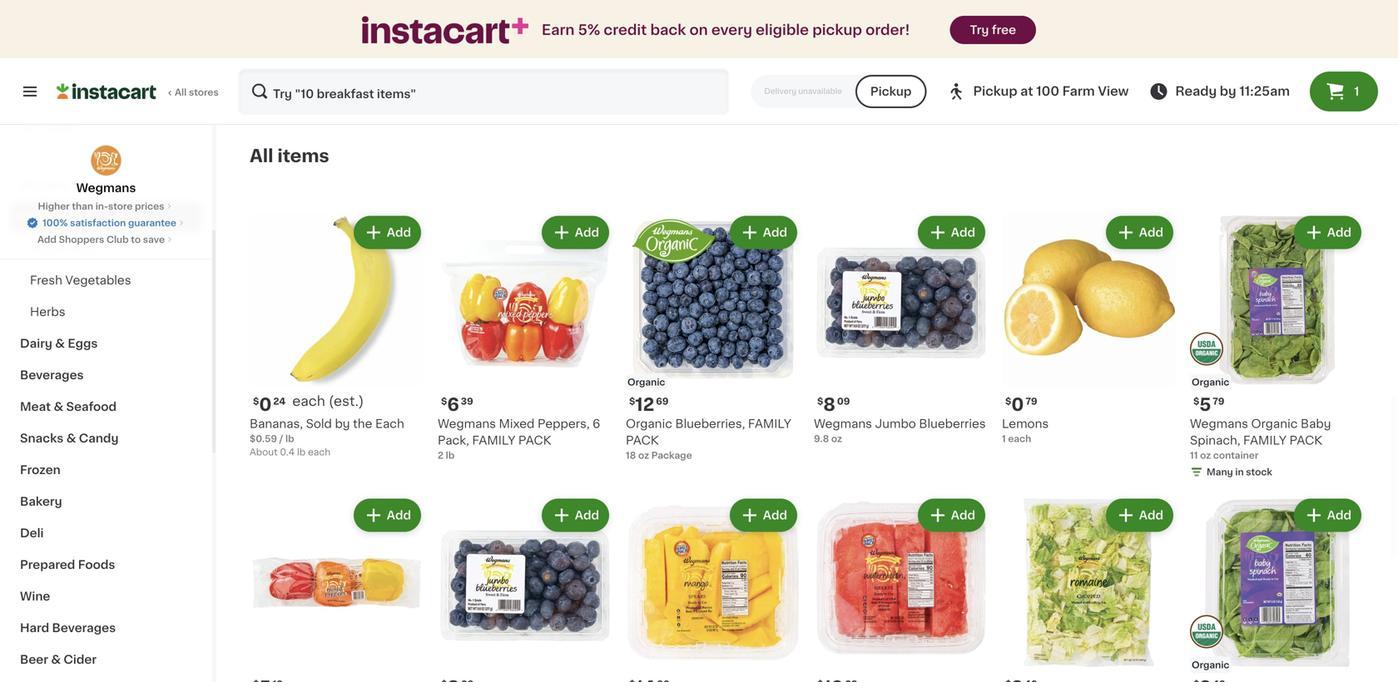 Task type: vqa. For each thing, say whether or not it's contained in the screenshot.
the Austin
no



Task type: locate. For each thing, give the bounding box(es) containing it.
0 up lemons
[[1012, 396, 1024, 414]]

organic inside the wegmans organic baby spinach, family pack 11 oz container
[[1252, 418, 1298, 430]]

stock for wegmans
[[1246, 468, 1273, 477]]

pickup
[[974, 85, 1018, 97], [871, 86, 912, 97]]

fruits
[[65, 243, 98, 255]]

3 pack from the left
[[1290, 435, 1323, 447]]

&
[[55, 338, 65, 350], [54, 401, 63, 413], [66, 433, 76, 445], [51, 654, 61, 666]]

add inside 'link'
[[37, 235, 57, 244]]

2 0 from the left
[[1012, 396, 1024, 414]]

oz down 4
[[634, 62, 645, 71]]

pickup at 100 farm view button
[[947, 68, 1129, 115]]

wegmans for 4
[[626, 45, 684, 57]]

1 horizontal spatial stock
[[1058, 78, 1085, 87]]

1 horizontal spatial many
[[1019, 78, 1045, 87]]

1 vertical spatial by
[[335, 418, 350, 430]]

$ inside the $ 4 09
[[629, 24, 635, 33]]

2 down pack,
[[438, 451, 444, 460]]

1 pack from the left
[[519, 435, 552, 447]]

2 horizontal spatial family
[[1244, 435, 1287, 447]]

$ 5 79
[[1194, 396, 1225, 414]]

many down fresh cilantro (corriander) 1 ct
[[266, 78, 293, 87]]

$ left the 24
[[253, 397, 259, 406]]

0 vertical spatial all
[[175, 88, 187, 97]]

1 vertical spatial each
[[1008, 435, 1032, 444]]

$ left 69
[[629, 397, 635, 406]]

79 inside $ 1 79
[[457, 24, 468, 33]]

wegmans down the $ 4 09
[[626, 45, 684, 57]]

pickup inside popup button
[[974, 85, 1018, 97]]

$ up 'spinach,'
[[1194, 397, 1200, 406]]

$ inside $ 0 79
[[1006, 397, 1012, 406]]

2 horizontal spatial pack
[[1290, 435, 1323, 447]]

1 horizontal spatial 09
[[837, 397, 850, 406]]

79 up italian
[[457, 24, 468, 33]]

$0.24 each (estimated) element
[[250, 394, 425, 416]]

add shoppers club to save
[[37, 235, 165, 244]]

beverages up cider
[[52, 623, 116, 634]]

0 horizontal spatial pickup
[[871, 86, 912, 97]]

about
[[250, 448, 278, 457]]

family inside organic blueberries, family pack 18 oz package
[[748, 418, 792, 430]]

$ inside "$ 6 39"
[[441, 397, 447, 406]]

6 right peppers,
[[593, 418, 601, 430]]

wegmans up 'spinach,'
[[1190, 418, 1249, 430]]

thyme,
[[1190, 45, 1234, 57]]

09 right 8
[[837, 397, 850, 406]]

fresh down 100%
[[30, 243, 62, 255]]

0 horizontal spatial many
[[266, 78, 293, 87]]

0 inside $ 0 24 each (est.)
[[259, 396, 272, 414]]

organic inside organic blueberries, family pack 18 oz package
[[626, 418, 673, 430]]

stock for fresh
[[306, 78, 332, 87]]

2 horizontal spatial 79
[[1213, 397, 1225, 406]]

pickup down 'order!'
[[871, 86, 912, 97]]

each down lemons
[[1008, 435, 1032, 444]]

earn
[[542, 23, 575, 37]]

0
[[259, 396, 272, 414], [1012, 396, 1024, 414]]

wegmans inside the wegmans organic baby spinach, family pack 11 oz container
[[1190, 418, 1249, 430]]

pack down mixed
[[519, 435, 552, 447]]

organic down $ 12 69
[[626, 418, 673, 430]]

in for wegmans
[[1236, 468, 1244, 477]]

bakery
[[20, 496, 62, 508]]

$ 0 24 each (est.)
[[253, 395, 364, 414]]

bunch
[[444, 62, 474, 71]]

1 horizontal spatial 0
[[1012, 396, 1024, 414]]

oz right 18
[[639, 451, 649, 460]]

$
[[441, 24, 447, 33], [629, 24, 635, 33], [818, 24, 824, 33], [1006, 24, 1012, 33], [253, 397, 259, 406], [441, 397, 447, 406], [629, 397, 635, 406], [818, 397, 824, 406], [1006, 397, 1012, 406], [1194, 397, 1200, 406]]

service type group
[[751, 75, 927, 108]]

None search field
[[238, 68, 730, 115]]

1 horizontal spatial by
[[1220, 85, 1237, 97]]

family right 'blueberries,'
[[748, 418, 792, 430]]

beer
[[20, 654, 48, 666]]

by
[[1220, 85, 1237, 97], [335, 418, 350, 430]]

1 horizontal spatial many in stock
[[1019, 78, 1085, 87]]

in down fresh cilantro (corriander) 1 ct
[[295, 78, 304, 87]]

in inside product group
[[1236, 468, 1244, 477]]

wegmans inside wegmans jumbo blueberries 9.8 oz
[[814, 418, 872, 430]]

0 vertical spatial by
[[1220, 85, 1237, 97]]

wegmans up pack,
[[438, 418, 496, 430]]

& left eggs on the left of page
[[55, 338, 65, 350]]

organic button
[[1190, 496, 1365, 683]]

oz inside organic blueberries, family pack 18 oz package
[[639, 451, 649, 460]]

fresh for fresh cilantro (corriander) 1 ct
[[250, 45, 282, 57]]

prices
[[135, 202, 164, 211]]

all
[[175, 88, 187, 97], [250, 147, 273, 165]]

2 horizontal spatial lb
[[446, 451, 455, 460]]

(corriander)
[[334, 45, 405, 57]]

organic up $ 5 79
[[1192, 378, 1230, 387]]

$ 4 09
[[629, 23, 662, 41]]

2 down credit
[[626, 62, 632, 71]]

0 horizontal spatial in
[[295, 78, 304, 87]]

3
[[1012, 23, 1023, 41]]

2 horizontal spatial 09
[[1025, 24, 1038, 33]]

organic down item badge image
[[1192, 661, 1230, 670]]

& right meat
[[54, 401, 63, 413]]

0 vertical spatial beverages
[[20, 370, 84, 381]]

mixed
[[499, 418, 535, 430]]

1 vertical spatial 6
[[593, 418, 601, 430]]

many in stock
[[266, 78, 332, 87], [1019, 78, 1085, 87], [1207, 468, 1273, 477]]

1 inside button
[[1355, 86, 1360, 97]]

wegmans up higher than in-store prices link
[[76, 182, 136, 194]]

jumbo
[[875, 418, 916, 430]]

$ right 'try'
[[1006, 24, 1012, 33]]

$ left 29
[[818, 24, 824, 33]]

in for fresh
[[295, 78, 304, 87]]

100% satisfaction guarantee
[[43, 219, 176, 228]]

in-
[[95, 202, 108, 211]]

pickup left the at
[[974, 85, 1018, 97]]

79 inside $ 0 79
[[1026, 397, 1038, 406]]

$ inside $ 1 79
[[441, 24, 447, 33]]

pack
[[519, 435, 552, 447], [626, 435, 659, 447], [1290, 435, 1323, 447]]

container
[[1214, 451, 1259, 460]]

oz right 11
[[1201, 451, 1211, 460]]

each inside lemons 1 each
[[1008, 435, 1032, 444]]

1
[[447, 23, 455, 41], [250, 62, 254, 71], [438, 62, 442, 71], [1355, 86, 1360, 97], [1002, 435, 1006, 444]]

wegmans for 6
[[438, 418, 496, 430]]

snacks & candy
[[20, 433, 119, 445]]

1 horizontal spatial family
[[748, 418, 792, 430]]

0 vertical spatial 6
[[447, 396, 459, 414]]

lemons 1 each
[[1002, 418, 1049, 444]]

fresh down 3
[[1002, 45, 1035, 57]]

79 inside $ 5 79
[[1213, 397, 1225, 406]]

by down $0.24 each (estimated) element
[[335, 418, 350, 430]]

0 horizontal spatial many in stock
[[266, 78, 332, 87]]

oz
[[634, 62, 645, 71], [832, 435, 843, 444], [639, 451, 649, 460], [1201, 451, 1211, 460]]

09 inside the $ 4 09
[[650, 24, 662, 33]]

oz right 9.8
[[832, 435, 843, 444]]

2 horizontal spatial stock
[[1246, 468, 1273, 477]]

0 horizontal spatial 0
[[259, 396, 272, 414]]

pack up 18
[[626, 435, 659, 447]]

lb down pack,
[[446, 451, 455, 460]]

prepared foods link
[[10, 549, 202, 581]]

by right ready
[[1220, 85, 1237, 97]]

wegmans basil 2 oz
[[626, 45, 715, 71]]

each down sold at the bottom left of the page
[[308, 448, 331, 457]]

& for snacks
[[66, 433, 76, 445]]

pack down baby
[[1290, 435, 1323, 447]]

many inside product group
[[1207, 468, 1234, 477]]

09 right 3
[[1025, 24, 1038, 33]]

2 vertical spatial each
[[308, 448, 331, 457]]

$ inside $ 12 69
[[629, 397, 635, 406]]

0 horizontal spatial pack
[[519, 435, 552, 447]]

1 inside fresh cilantro (corriander) 1 ct
[[250, 62, 254, 71]]

fresh up herbs
[[30, 275, 62, 286]]

$ inside $ 8 09
[[818, 397, 824, 406]]

in down container
[[1236, 468, 1244, 477]]

09 right 4
[[650, 24, 662, 33]]

79 for 1
[[457, 24, 468, 33]]

0 horizontal spatial all
[[175, 88, 187, 97]]

0 vertical spatial each
[[292, 395, 325, 408]]

many in stock inside product group
[[1207, 468, 1273, 477]]

many for fresh
[[266, 78, 293, 87]]

bunch
[[1237, 45, 1274, 57]]

fresh up ct
[[250, 45, 282, 57]]

fresh for fresh vegetables
[[30, 275, 62, 286]]

$ 12 69
[[629, 396, 669, 414]]

all inside 'link'
[[175, 88, 187, 97]]

farm
[[1063, 85, 1095, 97]]

2 left 29
[[824, 23, 835, 41]]

0 horizontal spatial family
[[472, 435, 516, 447]]

family down mixed
[[472, 435, 516, 447]]

wegmans down $ 8 09
[[814, 418, 872, 430]]

basil
[[687, 45, 715, 57]]

1 horizontal spatial cilantro
[[814, 45, 860, 57]]

$ inside $ 0 24 each (est.)
[[253, 397, 259, 406]]

$ 1 79
[[441, 23, 468, 41]]

$ left 39 on the left bottom of the page
[[441, 397, 447, 406]]

stock inside product group
[[1246, 468, 1273, 477]]

$0.59
[[250, 435, 277, 444]]

all left stores
[[175, 88, 187, 97]]

pickup for pickup
[[871, 86, 912, 97]]

100
[[1037, 85, 1060, 97]]

1 horizontal spatial 6
[[593, 418, 601, 430]]

& left candy
[[66, 433, 76, 445]]

$ inside $ 5 79
[[1194, 397, 1200, 406]]

meat & seafood link
[[10, 391, 202, 423]]

0 horizontal spatial 79
[[457, 24, 468, 33]]

many down container
[[1207, 468, 1234, 477]]

$ for 5
[[1194, 397, 1200, 406]]

0 horizontal spatial 6
[[447, 396, 459, 414]]

fresh inside fresh cilantro (corriander) 1 ct
[[250, 45, 282, 57]]

italian parsley 1 bunch
[[438, 45, 519, 71]]

1 horizontal spatial in
[[1048, 78, 1056, 87]]

1 horizontal spatial pack
[[626, 435, 659, 447]]

1 vertical spatial 2
[[626, 62, 632, 71]]

$ inside $ 3 09
[[1006, 24, 1012, 33]]

0 horizontal spatial cilantro
[[285, 45, 331, 57]]

2 horizontal spatial many in stock
[[1207, 468, 1273, 477]]

6 left 39 on the left bottom of the page
[[447, 396, 459, 414]]

cilantro down $1.19 "element"
[[285, 45, 331, 57]]

each up sold at the bottom left of the page
[[292, 395, 325, 408]]

79 up lemons
[[1026, 397, 1038, 406]]

0 horizontal spatial stock
[[306, 78, 332, 87]]

1 horizontal spatial all
[[250, 147, 273, 165]]

produce link
[[10, 201, 202, 233]]

09 for 4
[[650, 24, 662, 33]]

lb right /
[[286, 435, 294, 444]]

stores
[[189, 88, 219, 97]]

79 for 5
[[1213, 397, 1225, 406]]

2 horizontal spatial many
[[1207, 468, 1234, 477]]

fresh
[[250, 45, 282, 57], [1002, 45, 1035, 57], [30, 243, 62, 255], [30, 275, 62, 286]]

fresh for fresh dill
[[1002, 45, 1035, 57]]

0 for $ 0 24 each (est.)
[[259, 396, 272, 414]]

family up container
[[1244, 435, 1287, 447]]

in right the at
[[1048, 78, 1056, 87]]

4
[[635, 23, 648, 41]]

hard beverages
[[20, 623, 116, 634]]

package
[[652, 451, 692, 460]]

6 inside the wegmans mixed peppers, 6 pack, family pack 2 lb
[[593, 418, 601, 430]]

$ up 9.8
[[818, 397, 824, 406]]

1 vertical spatial beverages
[[52, 623, 116, 634]]

all left items
[[250, 147, 273, 165]]

organic left baby
[[1252, 418, 1298, 430]]

lb
[[286, 435, 294, 444], [297, 448, 306, 457], [446, 451, 455, 460]]

09 inside $ 8 09
[[837, 397, 850, 406]]

1 0 from the left
[[259, 396, 272, 414]]

2 inside wegmans basil 2 oz
[[626, 62, 632, 71]]

2 horizontal spatial in
[[1236, 468, 1244, 477]]

09 inside $ 3 09
[[1025, 24, 1038, 33]]

deli link
[[10, 518, 202, 549]]

eligible
[[756, 23, 809, 37]]

wegmans inside the wegmans mixed peppers, 6 pack, family pack 2 lb
[[438, 418, 496, 430]]

6
[[447, 396, 459, 414], [593, 418, 601, 430]]

2 pack from the left
[[626, 435, 659, 447]]

0 left the 24
[[259, 396, 272, 414]]

thyme, bunch
[[1190, 45, 1274, 57]]

0 horizontal spatial 2
[[438, 451, 444, 460]]

& for beer
[[51, 654, 61, 666]]

pickup inside button
[[871, 86, 912, 97]]

1 horizontal spatial 2
[[626, 62, 632, 71]]

try free
[[970, 24, 1017, 36]]

each
[[292, 395, 325, 408], [1008, 435, 1032, 444], [308, 448, 331, 457]]

product group
[[250, 213, 425, 459], [438, 213, 613, 462], [626, 213, 801, 462], [814, 213, 989, 446], [1002, 213, 1177, 446], [1190, 213, 1365, 482], [250, 496, 425, 683], [438, 496, 613, 683], [626, 496, 801, 683], [814, 496, 989, 683], [1002, 496, 1177, 683], [1190, 496, 1365, 683]]

$ up italian
[[441, 24, 447, 33]]

ct
[[256, 62, 266, 71]]

$ for 3
[[1006, 24, 1012, 33]]

prepared foods
[[20, 559, 115, 571]]

oz inside wegmans jumbo blueberries 9.8 oz
[[832, 435, 843, 444]]

cilantro inside fresh cilantro (corriander) 1 ct
[[285, 45, 331, 57]]

meat
[[20, 401, 51, 413]]

store
[[108, 202, 133, 211]]

product group containing 5
[[1190, 213, 1365, 482]]

0 horizontal spatial by
[[335, 418, 350, 430]]

2 vertical spatial 2
[[438, 451, 444, 460]]

parsley
[[476, 45, 519, 57]]

beverages link
[[10, 360, 202, 391]]

many down fresh dill
[[1019, 78, 1045, 87]]

1 vertical spatial all
[[250, 147, 273, 165]]

$ for 1
[[441, 24, 447, 33]]

fresh fruits link
[[10, 233, 202, 265]]

organic inside button
[[1192, 661, 1230, 670]]

18
[[626, 451, 636, 460]]

0 horizontal spatial 09
[[650, 24, 662, 33]]

09
[[650, 24, 662, 33], [1025, 24, 1038, 33], [837, 397, 850, 406]]

earn 5% credit back on every eligible pickup order!
[[542, 23, 910, 37]]

beverages down "dairy & eggs"
[[20, 370, 84, 381]]

2 horizontal spatial 2
[[824, 23, 835, 41]]

1 cilantro from the left
[[285, 45, 331, 57]]

cilantro down $ 2 29
[[814, 45, 860, 57]]

lb right 0.4
[[297, 448, 306, 457]]

1 horizontal spatial pickup
[[974, 85, 1018, 97]]

$ left back
[[629, 24, 635, 33]]

& right beer
[[51, 654, 61, 666]]

instacart plus icon image
[[362, 16, 529, 44]]

$ up lemons
[[1006, 397, 1012, 406]]

1 horizontal spatial 79
[[1026, 397, 1038, 406]]

$ inside $ 2 29
[[818, 24, 824, 33]]

wegmans inside wegmans basil 2 oz
[[626, 45, 684, 57]]

79 right 5
[[1213, 397, 1225, 406]]

higher than in-store prices link
[[38, 200, 174, 213]]



Task type: describe. For each thing, give the bounding box(es) containing it.
pickup at 100 farm view
[[974, 85, 1129, 97]]

all for all items
[[250, 147, 273, 165]]

deli
[[20, 528, 44, 539]]

1 inside lemons 1 each
[[1002, 435, 1006, 444]]

organic up 12
[[628, 378, 666, 387]]

item badge image
[[1190, 616, 1224, 649]]

$ for 4
[[629, 24, 635, 33]]

2 inside the wegmans mixed peppers, 6 pack, family pack 2 lb
[[438, 451, 444, 460]]

each
[[375, 418, 404, 430]]

$ 0 79
[[1006, 396, 1038, 414]]

& for meat
[[54, 401, 63, 413]]

baby
[[1301, 418, 1332, 430]]

product group containing 12
[[626, 213, 801, 462]]

foods
[[78, 559, 115, 571]]

100% satisfaction guarantee button
[[26, 213, 186, 230]]

item badge image
[[1190, 333, 1224, 366]]

organic blueberries, family pack 18 oz package
[[626, 418, 792, 460]]

product group containing 6
[[438, 213, 613, 462]]

39
[[461, 397, 473, 406]]

bananas, sold by the each $0.59 / lb about 0.4 lb each
[[250, 418, 404, 457]]

satisfaction
[[70, 219, 126, 228]]

dairy & eggs
[[20, 338, 98, 350]]

each inside bananas, sold by the each $0.59 / lb about 0.4 lb each
[[308, 448, 331, 457]]

frozen link
[[10, 455, 202, 486]]

ready by 11:25am link
[[1149, 82, 1290, 102]]

all for all stores
[[175, 88, 187, 97]]

each inside $ 0 24 each (est.)
[[292, 395, 325, 408]]

product group containing 8
[[814, 213, 989, 446]]

many for wegmans
[[1207, 468, 1234, 477]]

24
[[273, 397, 286, 406]]

1 button
[[1310, 72, 1379, 112]]

beer & cider link
[[10, 644, 202, 676]]

add shoppers club to save link
[[37, 233, 175, 246]]

& for dairy
[[55, 338, 65, 350]]

by inside bananas, sold by the each $0.59 / lb about 0.4 lb each
[[335, 418, 350, 430]]

thyme, bunch button
[[1190, 0, 1365, 73]]

wegmans link
[[76, 145, 136, 196]]

shoppers
[[59, 235, 104, 244]]

1 horizontal spatial lb
[[297, 448, 306, 457]]

seafood
[[66, 401, 117, 413]]

wegmans organic baby spinach, family pack 11 oz container
[[1190, 418, 1332, 460]]

all stores link
[[57, 68, 220, 115]]

0.4
[[280, 448, 295, 457]]

prepared
[[20, 559, 75, 571]]

beer & cider
[[20, 654, 97, 666]]

instacart logo image
[[57, 82, 157, 102]]

view
[[1098, 85, 1129, 97]]

order!
[[866, 23, 910, 37]]

the
[[353, 418, 372, 430]]

blueberries
[[919, 418, 986, 430]]

wegmans jumbo blueberries 9.8 oz
[[814, 418, 986, 444]]

5
[[1200, 396, 1212, 414]]

$ for 0
[[1006, 397, 1012, 406]]

at
[[1021, 85, 1034, 97]]

fresh for fresh fruits
[[30, 243, 62, 255]]

bakery link
[[10, 486, 202, 518]]

0 horizontal spatial lb
[[286, 435, 294, 444]]

fresh vegetables
[[30, 275, 131, 286]]

$ for 2
[[818, 24, 824, 33]]

ready by 11:25am
[[1176, 85, 1290, 97]]

to
[[131, 235, 141, 244]]

pickup for pickup at 100 farm view
[[974, 85, 1018, 97]]

$ 6 39
[[441, 396, 473, 414]]

peppers,
[[538, 418, 590, 430]]

0 vertical spatial 2
[[824, 23, 835, 41]]

blueberries,
[[676, 418, 745, 430]]

09 for 3
[[1025, 24, 1038, 33]]

candy
[[79, 433, 119, 445]]

$ 3 09
[[1006, 23, 1038, 41]]

family inside the wegmans organic baby spinach, family pack 11 oz container
[[1244, 435, 1287, 447]]

5%
[[578, 23, 600, 37]]

29
[[837, 24, 849, 33]]

fresh vegetables link
[[10, 265, 202, 296]]

79 for 0
[[1026, 397, 1038, 406]]

produce
[[20, 211, 71, 223]]

oz inside wegmans basil 2 oz
[[634, 62, 645, 71]]

save
[[143, 235, 165, 244]]

fresh dill
[[1002, 45, 1056, 57]]

back
[[651, 23, 686, 37]]

1 inside italian parsley 1 bunch
[[438, 62, 442, 71]]

higher
[[38, 202, 70, 211]]

herbs link
[[10, 296, 202, 328]]

meat & seafood
[[20, 401, 117, 413]]

dairy & eggs link
[[10, 328, 202, 360]]

family inside the wegmans mixed peppers, 6 pack, family pack 2 lb
[[472, 435, 516, 447]]

wegmans logo image
[[90, 145, 122, 176]]

pack,
[[438, 435, 469, 447]]

pack inside the wegmans mixed peppers, 6 pack, family pack 2 lb
[[519, 435, 552, 447]]

dairy
[[20, 338, 52, 350]]

try
[[970, 24, 989, 36]]

many in stock for wegmans
[[1207, 468, 1273, 477]]

wegmans mixed peppers, 6 pack, family pack 2 lb
[[438, 418, 601, 460]]

frozen
[[20, 465, 61, 476]]

$ for 6
[[441, 397, 447, 406]]

every
[[712, 23, 753, 37]]

$ for 12
[[629, 397, 635, 406]]

$ for 8
[[818, 397, 824, 406]]

pack inside the wegmans organic baby spinach, family pack 11 oz container
[[1290, 435, 1323, 447]]

vegetables
[[65, 275, 131, 286]]

11
[[1190, 451, 1198, 460]]

herbs
[[30, 306, 65, 318]]

on
[[690, 23, 708, 37]]

oz inside the wegmans organic baby spinach, family pack 11 oz container
[[1201, 451, 1211, 460]]

sold
[[306, 418, 332, 430]]

100%
[[43, 219, 68, 228]]

wegmans for 8
[[814, 418, 872, 430]]

hard
[[20, 623, 49, 634]]

than
[[72, 202, 93, 211]]

Search field
[[240, 70, 728, 113]]

lb inside the wegmans mixed peppers, 6 pack, family pack 2 lb
[[446, 451, 455, 460]]

$ 8 09
[[818, 396, 850, 414]]

snacks
[[20, 433, 64, 445]]

ready
[[1176, 85, 1217, 97]]

cider
[[64, 654, 97, 666]]

eggs
[[68, 338, 98, 350]]

$1.19 element
[[250, 21, 425, 43]]

many in stock for fresh
[[266, 78, 332, 87]]

0 for $ 0 79
[[1012, 396, 1024, 414]]

12
[[635, 396, 655, 414]]

all items
[[250, 147, 329, 165]]

2 cilantro from the left
[[814, 45, 860, 57]]

09 for 8
[[837, 397, 850, 406]]

pack inside organic blueberries, family pack 18 oz package
[[626, 435, 659, 447]]

(est.)
[[329, 395, 364, 408]]

recipes
[[20, 180, 69, 191]]

all stores
[[175, 88, 219, 97]]



